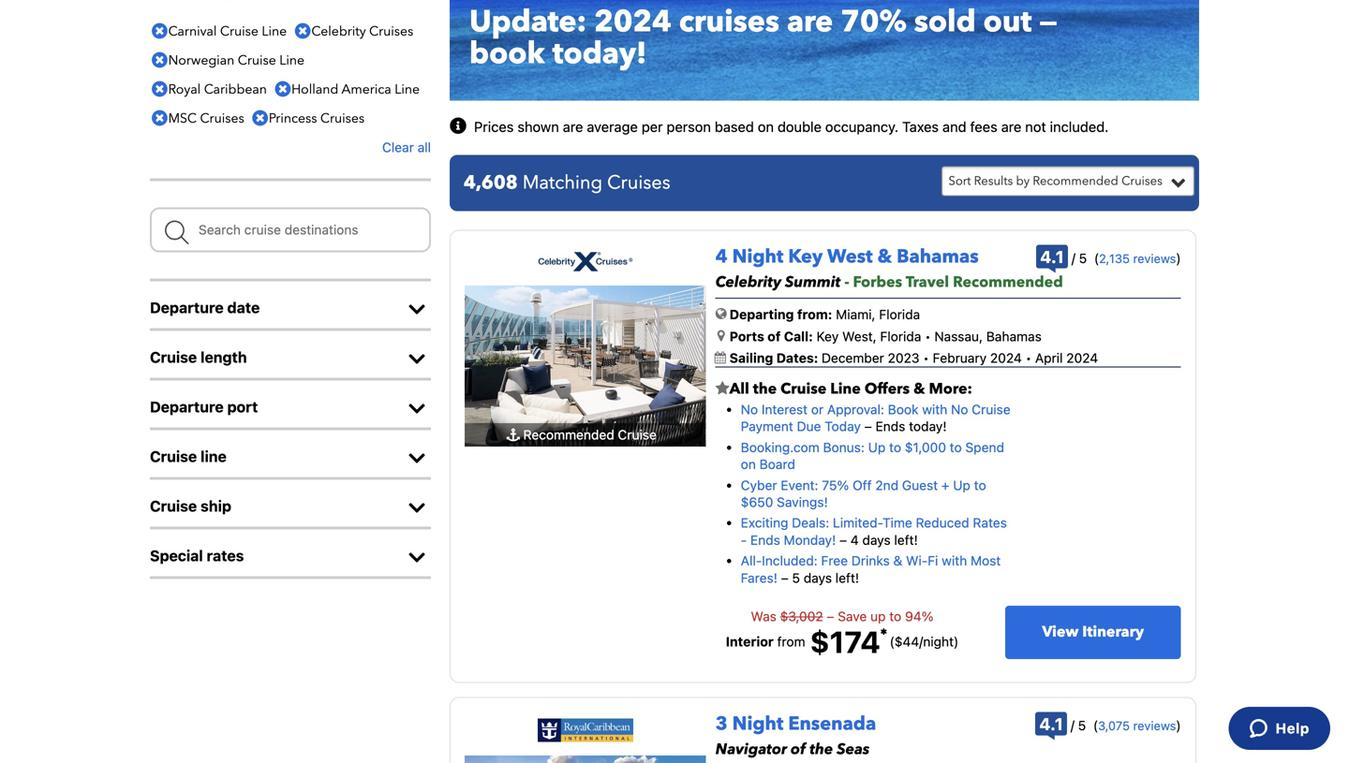 Task type: describe. For each thing, give the bounding box(es) containing it.
2024 inside update: 2024 cruises are 70% sold out — book today!
[[594, 1, 672, 42]]

view itinerary
[[1043, 622, 1144, 643]]

port
[[227, 398, 258, 416]]

per
[[642, 118, 663, 135]]

night for 3
[[733, 712, 784, 738]]

ports of call:
[[730, 329, 813, 344]]

4 night key west & bahamas celebrity summit - forbes travel recommended
[[716, 244, 1063, 293]]

0 vertical spatial florida
[[879, 307, 920, 323]]

globe image
[[716, 308, 727, 321]]

0 horizontal spatial the
[[753, 379, 777, 400]]

fares!
[[741, 571, 778, 586]]

to left spend
[[950, 440, 962, 455]]

$650
[[741, 495, 774, 510]]

recommended inside 4 night key west & bahamas celebrity summit - forbes travel recommended
[[953, 272, 1063, 293]]

board
[[760, 457, 796, 472]]

celebrity cruises image
[[538, 251, 633, 272]]

• left nassau,
[[925, 329, 931, 344]]

ports
[[730, 329, 765, 344]]

cruise ship
[[150, 497, 231, 515]]

1 horizontal spatial up
[[953, 478, 971, 493]]

to right +
[[974, 478, 987, 493]]

Search cruise destinations text field
[[150, 207, 431, 252]]

line for holland america line
[[395, 80, 420, 98]]

carnival cruise line link
[[147, 17, 292, 45]]

cruise inside no interest or approval: book with no cruise payment due today
[[972, 402, 1011, 418]]

– 5 days left!
[[778, 571, 859, 586]]

the inside 3 night ensenada navigator of the seas
[[810, 740, 833, 760]]

and
[[943, 118, 967, 135]]

bahamas for &
[[897, 244, 979, 270]]

off
[[853, 478, 872, 493]]

on for double
[[758, 118, 774, 135]]

• down key west, florida • nassau, bahamas
[[923, 351, 929, 366]]

rates
[[973, 516, 1007, 531]]

4 inside 4 night key west & bahamas celebrity summit - forbes travel recommended
[[716, 244, 728, 270]]

/ for 4 night key west & bahamas
[[1072, 251, 1076, 266]]

prices shown are average per person based on double occupancy. taxes and fees are not included. element
[[474, 118, 1109, 135]]

3,075 reviews link
[[1098, 719, 1177, 733]]

cruises down 'per'
[[607, 170, 671, 196]]

summit
[[785, 272, 841, 293]]

5 for 3 night ensenada
[[1078, 718, 1086, 734]]

person
[[667, 118, 711, 135]]

most
[[971, 553, 1001, 569]]

royal
[[168, 80, 201, 98]]

4.1 / 5 ( 3,075 reviews )
[[1040, 715, 1181, 735]]

night)
[[923, 634, 959, 650]]

was
[[751, 609, 777, 625]]

sold
[[914, 1, 976, 42]]

departing
[[730, 307, 794, 323]]

ends inside exciting deals: limited-time reduced rates - ends monday!
[[751, 533, 781, 548]]

4,608 matching cruises
[[464, 170, 671, 196]]

departure port
[[150, 398, 258, 416]]

with inside the all-included: free drinks & wi-fi with most fares!
[[942, 553, 967, 569]]

view
[[1043, 622, 1079, 643]]

april
[[1036, 351, 1063, 366]]

1 no from the left
[[741, 402, 758, 418]]

departure for departure port
[[150, 398, 224, 416]]

itinerary
[[1083, 622, 1144, 643]]

deals:
[[792, 516, 830, 531]]

reviews for 3 night ensenada
[[1134, 719, 1177, 733]]

$3,002
[[780, 609, 823, 625]]

msc cruises link
[[147, 105, 250, 132]]

1 vertical spatial 5
[[792, 571, 800, 586]]

december
[[822, 351, 885, 366]]

february
[[933, 351, 987, 366]]

navigator of the seas image
[[465, 756, 706, 764]]

booking.com bonus: up to $1,000 to spend on board link
[[741, 440, 1005, 472]]

west
[[828, 244, 873, 270]]

sailing dates:
[[730, 351, 822, 366]]

princess cruises
[[269, 109, 365, 127]]

line
[[201, 448, 227, 466]]

2 horizontal spatial 2024
[[1067, 351, 1099, 366]]

booking.com
[[741, 440, 820, 455]]

included.
[[1050, 118, 1109, 135]]

star image
[[716, 382, 730, 397]]

rates
[[207, 547, 244, 565]]

no interest or approval: book with no cruise payment due today link
[[741, 402, 1011, 435]]

miami,
[[836, 307, 876, 323]]

today
[[825, 419, 861, 435]]

all-included: free drinks & wi-fi with most fares!
[[741, 553, 1001, 586]]

cruises for celebrity cruises
[[369, 22, 414, 40]]

free
[[821, 553, 848, 569]]

1 vertical spatial florida
[[880, 329, 922, 344]]

savings!
[[777, 495, 828, 510]]

exciting deals: limited-time reduced rates - ends monday!
[[741, 516, 1007, 548]]

cyber event: 75% off 2nd guest + up to $650 savings! link
[[741, 478, 987, 510]]

view itinerary link
[[1005, 606, 1181, 660]]

times circle image for holland
[[270, 75, 296, 103]]

america
[[342, 80, 391, 98]]

- inside 4 night key west & bahamas celebrity summit - forbes travel recommended
[[845, 272, 850, 293]]

exciting deals: limited-time reduced rates - ends monday! link
[[741, 516, 1007, 548]]

shown
[[518, 118, 559, 135]]

all-
[[741, 553, 762, 569]]

0 vertical spatial up
[[869, 440, 886, 455]]

limited-
[[833, 516, 883, 531]]

– for ends
[[865, 419, 872, 435]]

0 vertical spatial of
[[768, 329, 781, 344]]

) for 4 night key west & bahamas
[[1177, 251, 1181, 266]]

– 4 days left!
[[836, 533, 918, 548]]

3,075
[[1098, 719, 1130, 733]]

matching
[[523, 170, 603, 196]]

chevron down image for cruise length
[[403, 350, 431, 369]]

anchor image
[[507, 429, 520, 442]]

celebrity summit image
[[465, 286, 706, 447]]

map marker image
[[718, 329, 725, 342]]

no interest or approval: book with no cruise payment due today
[[741, 402, 1011, 435]]

interior from $174
[[726, 625, 881, 660]]

of inside 3 night ensenada navigator of the seas
[[791, 740, 806, 760]]

forbes
[[853, 272, 903, 293]]

clear all link
[[382, 135, 431, 160]]

prices
[[474, 118, 514, 135]]

days for free
[[804, 571, 832, 586]]

due
[[797, 419, 821, 435]]

cruises for princess cruises
[[320, 109, 365, 127]]

($44
[[890, 634, 920, 650]]

celebrity cruises link
[[290, 17, 419, 45]]

days for limited-
[[863, 533, 891, 548]]

booking.com bonus: up to $1,000 to spend on board cyber event: 75% off 2nd guest + up to $650 savings!
[[741, 440, 1005, 510]]

interior
[[726, 634, 774, 650]]

included:
[[762, 553, 818, 569]]

chevron down image for special rates
[[403, 549, 431, 567]]

• left the april at the top
[[1026, 351, 1032, 366]]

– left save
[[827, 609, 835, 625]]

4,608
[[464, 170, 518, 196]]

1 vertical spatial key
[[817, 329, 839, 344]]

up
[[871, 609, 886, 625]]

results
[[974, 173, 1013, 190]]

asterisk image
[[881, 628, 888, 636]]

) for 3 night ensenada
[[1177, 718, 1181, 734]]

length
[[201, 348, 247, 366]]

reviews for 4 night key west & bahamas
[[1134, 251, 1177, 266]]

$174
[[810, 625, 881, 660]]

($44 / night)
[[890, 634, 959, 650]]



Task type: locate. For each thing, give the bounding box(es) containing it.
times circle image for celebrity
[[290, 17, 315, 45]]

5 left 3,075 in the right of the page
[[1078, 718, 1086, 734]]

line up 'approval:'
[[831, 379, 861, 400]]

1 vertical spatial &
[[914, 379, 926, 400]]

1 vertical spatial -
[[741, 533, 747, 548]]

5 inside 4.1 / 5 ( 3,075 reviews )
[[1078, 718, 1086, 734]]

bahamas up the april at the top
[[987, 329, 1042, 344]]

average
[[587, 118, 638, 135]]

sort
[[949, 173, 971, 190]]

celebrity inside 4 night key west & bahamas celebrity summit - forbes travel recommended
[[716, 272, 782, 293]]

departure up cruise line
[[150, 398, 224, 416]]

0 horizontal spatial 4
[[716, 244, 728, 270]]

left! down 'free'
[[836, 571, 859, 586]]

no down more:
[[951, 402, 969, 418]]

0 vertical spatial celebrity
[[311, 22, 366, 40]]

cruises down royal caribbean
[[200, 109, 244, 127]]

princess cruises link
[[248, 105, 370, 132]]

1 vertical spatial left!
[[836, 571, 859, 586]]

1 vertical spatial recommended
[[953, 272, 1063, 293]]

holland america line link
[[270, 75, 425, 103]]

seas
[[837, 740, 870, 760]]

no down all
[[741, 402, 758, 418]]

of down the ensenada
[[791, 740, 806, 760]]

0 horizontal spatial no
[[741, 402, 758, 418]]

( for 3 night ensenada
[[1094, 718, 1098, 734]]

days down 'free'
[[804, 571, 832, 586]]

& up "forbes"
[[878, 244, 892, 270]]

2,135 reviews link
[[1099, 251, 1177, 266]]

date
[[227, 299, 260, 317]]

all-included: free drinks & wi-fi with most fares! link
[[741, 553, 1001, 586]]

0 vertical spatial ends
[[876, 419, 906, 435]]

& for bahamas
[[878, 244, 892, 270]]

( inside 4.1 / 5 ( 2,135 reviews )
[[1094, 251, 1099, 266]]

-
[[845, 272, 850, 293], [741, 533, 747, 548]]

None field
[[150, 207, 431, 252]]

with up today!
[[922, 402, 948, 418]]

princess
[[269, 109, 317, 127]]

/ inside 4.1 / 5 ( 2,135 reviews )
[[1072, 251, 1076, 266]]

to down – ends today!
[[889, 440, 902, 455]]

0 vertical spatial 4
[[716, 244, 728, 270]]

4 chevron down image from the top
[[403, 549, 431, 567]]

1 vertical spatial bahamas
[[987, 329, 1042, 344]]

no
[[741, 402, 758, 418], [951, 402, 969, 418]]

west,
[[843, 329, 877, 344]]

times circle image down caribbean
[[248, 105, 273, 132]]

on right based
[[758, 118, 774, 135]]

0 horizontal spatial left!
[[836, 571, 859, 586]]

not
[[1026, 118, 1047, 135]]

1 vertical spatial on
[[741, 457, 756, 472]]

0 horizontal spatial of
[[768, 329, 781, 344]]

2 chevron down image from the top
[[403, 350, 431, 369]]

1 vertical spatial celebrity
[[716, 272, 782, 293]]

ends down book
[[876, 419, 906, 435]]

& for wi-
[[894, 553, 903, 569]]

book today!
[[470, 33, 647, 74]]

or
[[811, 402, 824, 418]]

double
[[778, 118, 822, 135]]

on inside booking.com bonus: up to $1,000 to spend on board cyber event: 75% off 2nd guest + up to $650 savings!
[[741, 457, 756, 472]]

0 vertical spatial night
[[733, 244, 784, 270]]

– down limited- on the right
[[840, 533, 847, 548]]

reviews inside 4.1 / 5 ( 3,075 reviews )
[[1134, 719, 1177, 733]]

1 vertical spatial )
[[1177, 718, 1181, 734]]

clear
[[382, 139, 414, 155]]

1 vertical spatial ends
[[751, 533, 781, 548]]

dates:
[[777, 351, 819, 366]]

1 departure from the top
[[150, 299, 224, 317]]

travel
[[906, 272, 949, 293]]

times circle image for msc
[[147, 105, 172, 132]]

night inside 4 night key west & bahamas celebrity summit - forbes travel recommended
[[733, 244, 784, 270]]

2nd
[[876, 478, 899, 493]]

cruises down holland america line link on the left top of the page
[[320, 109, 365, 127]]

—
[[1040, 1, 1058, 42]]

75%
[[822, 478, 849, 493]]

chevron down image
[[403, 300, 431, 319], [403, 350, 431, 369]]

1 horizontal spatial ends
[[876, 419, 906, 435]]

sailing
[[730, 351, 773, 366]]

– down 'approval:'
[[865, 419, 872, 435]]

4.1 left 2,135
[[1041, 247, 1064, 267]]

reviews right 3,075 in the right of the page
[[1134, 719, 1177, 733]]

payment
[[741, 419, 794, 435]]

are left the not
[[1002, 118, 1022, 135]]

1 vertical spatial times circle image
[[270, 75, 296, 103]]

4
[[716, 244, 728, 270], [851, 533, 859, 548]]

2 departure from the top
[[150, 398, 224, 416]]

holland
[[292, 80, 339, 98]]

/ for 3 night ensenada
[[1071, 718, 1075, 734]]

times circle image for princess
[[248, 105, 273, 132]]

4 down limited- on the right
[[851, 533, 859, 548]]

night inside 3 night ensenada navigator of the seas
[[733, 712, 784, 738]]

departure for departure date
[[150, 299, 224, 317]]

) inside 4.1 / 5 ( 3,075 reviews )
[[1177, 718, 1181, 734]]

florida up 2023
[[880, 329, 922, 344]]

- up the all-
[[741, 533, 747, 548]]

to right up
[[890, 609, 902, 625]]

– ends today!
[[861, 419, 947, 435]]

times circle image up royal
[[147, 46, 172, 74]]

1 vertical spatial days
[[804, 571, 832, 586]]

0 vertical spatial the
[[753, 379, 777, 400]]

1 horizontal spatial 4
[[851, 533, 859, 548]]

left! for drinks
[[836, 571, 859, 586]]

– for 5
[[781, 571, 789, 586]]

line for carnival cruise line
[[262, 22, 287, 40]]

0 vertical spatial /
[[1072, 251, 1076, 266]]

out
[[984, 1, 1032, 42]]

recommended
[[1033, 173, 1119, 190], [953, 272, 1063, 293], [524, 427, 615, 443]]

on for board
[[741, 457, 756, 472]]

) right 3,075 in the right of the page
[[1177, 718, 1181, 734]]

on up cyber
[[741, 457, 756, 472]]

update:
[[470, 1, 587, 42]]

norwegian cruise line
[[168, 51, 305, 69]]

1 vertical spatial 4
[[851, 533, 859, 548]]

0 horizontal spatial up
[[869, 440, 886, 455]]

bahamas up travel
[[897, 244, 979, 270]]

1 vertical spatial /
[[920, 634, 923, 650]]

5
[[1079, 251, 1087, 266], [792, 571, 800, 586], [1078, 718, 1086, 734]]

1 vertical spatial (
[[1094, 718, 1098, 734]]

1 horizontal spatial are
[[787, 1, 833, 42]]

cruise
[[220, 22, 259, 40], [238, 51, 276, 69], [150, 348, 197, 366], [781, 379, 827, 400], [972, 402, 1011, 418], [618, 427, 657, 443], [150, 448, 197, 466], [150, 497, 197, 515]]

& up book
[[914, 379, 926, 400]]

cruises
[[369, 22, 414, 40], [200, 109, 244, 127], [320, 109, 365, 127], [607, 170, 671, 196], [1122, 173, 1163, 190]]

4.1 left 3,075 in the right of the page
[[1040, 715, 1063, 735]]

0 vertical spatial with
[[922, 402, 948, 418]]

up right +
[[953, 478, 971, 493]]

1 vertical spatial with
[[942, 553, 967, 569]]

bahamas for nassau,
[[987, 329, 1042, 344]]

- down west
[[845, 272, 850, 293]]

1 horizontal spatial no
[[951, 402, 969, 418]]

night up navigator
[[733, 712, 784, 738]]

special rates
[[150, 547, 244, 565]]

1 horizontal spatial left!
[[894, 533, 918, 548]]

royal caribbean link
[[147, 75, 272, 103]]

reviews
[[1134, 251, 1177, 266], [1134, 719, 1177, 733]]

1 vertical spatial 4.1
[[1040, 715, 1063, 735]]

celebrity cruises
[[311, 22, 414, 40]]

1 vertical spatial of
[[791, 740, 806, 760]]

line up the norwegian cruise line
[[262, 22, 287, 40]]

5 down included:
[[792, 571, 800, 586]]

94%
[[905, 609, 934, 625]]

exciting
[[741, 516, 789, 531]]

chevron down image for cruise line
[[403, 449, 431, 468]]

chevron down image for cruise ship
[[403, 499, 431, 518]]

( inside 4.1 / 5 ( 3,075 reviews )
[[1094, 718, 1098, 734]]

0 horizontal spatial &
[[878, 244, 892, 270]]

1 chevron down image from the top
[[403, 400, 431, 418]]

0 vertical spatial bahamas
[[897, 244, 979, 270]]

are
[[787, 1, 833, 42], [563, 118, 583, 135], [1002, 118, 1022, 135]]

2 night from the top
[[733, 712, 784, 738]]

( down view itinerary link
[[1094, 718, 1098, 734]]

are inside update: 2024 cruises are 70% sold out — book today!
[[787, 1, 833, 42]]

( for 4 night key west & bahamas
[[1094, 251, 1099, 266]]

cruises up 2,135 reviews link
[[1122, 173, 1163, 190]]

0 horizontal spatial celebrity
[[311, 22, 366, 40]]

key
[[788, 244, 823, 270], [817, 329, 839, 344]]

2 vertical spatial recommended
[[524, 427, 615, 443]]

0 vertical spatial &
[[878, 244, 892, 270]]

by
[[1016, 173, 1030, 190]]

& inside 4 night key west & bahamas celebrity summit - forbes travel recommended
[[878, 244, 892, 270]]

4.1 for 3 night ensenada
[[1040, 715, 1063, 735]]

2 vertical spatial times circle image
[[248, 105, 273, 132]]

bahamas
[[897, 244, 979, 270], [987, 329, 1042, 344]]

info label image
[[450, 117, 470, 136]]

recommended right anchor image
[[524, 427, 615, 443]]

guest
[[902, 478, 938, 493]]

norwegian cruise line link
[[147, 46, 310, 74]]

clear all
[[382, 139, 431, 155]]

departure up cruise length
[[150, 299, 224, 317]]

night up departing
[[733, 244, 784, 270]]

2 vertical spatial &
[[894, 553, 903, 569]]

/ inside 4.1 / 5 ( 3,075 reviews )
[[1071, 718, 1075, 734]]

0 vertical spatial left!
[[894, 533, 918, 548]]

- inside exciting deals: limited-time reduced rates - ends monday!
[[741, 533, 747, 548]]

nassau,
[[935, 329, 983, 344]]

1 vertical spatial night
[[733, 712, 784, 738]]

update: 2024 cruises are 70% sold out — book today!
[[470, 1, 1058, 74]]

calendar image
[[715, 352, 726, 364]]

holland america line
[[292, 80, 420, 98]]

reviews right 2,135
[[1134, 251, 1177, 266]]

– down included:
[[781, 571, 789, 586]]

celebrity up holland america line link on the left top of the page
[[311, 22, 366, 40]]

to
[[889, 440, 902, 455], [950, 440, 962, 455], [974, 478, 987, 493], [890, 609, 902, 625]]

0 vertical spatial reviews
[[1134, 251, 1177, 266]]

0 vertical spatial -
[[845, 272, 850, 293]]

(
[[1094, 251, 1099, 266], [1094, 718, 1098, 734]]

navigator
[[716, 740, 787, 760]]

0 horizontal spatial 2024
[[594, 1, 672, 42]]

left! down time
[[894, 533, 918, 548]]

0 horizontal spatial ends
[[751, 533, 781, 548]]

prices shown are average per person based on double occupancy. taxes and fees are not included.
[[474, 118, 1109, 135]]

0 vertical spatial recommended
[[1033, 173, 1119, 190]]

2 no from the left
[[951, 402, 969, 418]]

times circle image up 'holland'
[[290, 17, 315, 45]]

night for 4
[[733, 244, 784, 270]]

0 vertical spatial chevron down image
[[403, 300, 431, 319]]

1 horizontal spatial the
[[810, 740, 833, 760]]

cruises for msc cruises
[[200, 109, 244, 127]]

msc
[[168, 109, 197, 127]]

key inside 4 night key west & bahamas celebrity summit - forbes travel recommended
[[788, 244, 823, 270]]

times circle image for royal
[[147, 75, 172, 103]]

all
[[730, 379, 750, 400]]

up down no interest or approval: book with no cruise payment due today
[[869, 440, 886, 455]]

1 vertical spatial departure
[[150, 398, 224, 416]]

with inside no interest or approval: book with no cruise payment due today
[[922, 402, 948, 418]]

norwegian
[[168, 51, 235, 69]]

4.1 / 5 ( 2,135 reviews )
[[1041, 247, 1181, 267]]

are left the 70%
[[787, 1, 833, 42]]

–
[[865, 419, 872, 435], [840, 533, 847, 548], [781, 571, 789, 586], [827, 609, 835, 625]]

key down departing from: miami, florida
[[817, 329, 839, 344]]

left!
[[894, 533, 918, 548], [836, 571, 859, 586]]

0 vertical spatial on
[[758, 118, 774, 135]]

cruises up america
[[369, 22, 414, 40]]

0 vertical spatial )
[[1177, 251, 1181, 266]]

times circle image up princess on the top left of page
[[270, 75, 296, 103]]

2 ) from the top
[[1177, 718, 1181, 734]]

3
[[716, 712, 728, 738]]

times circle image
[[147, 17, 172, 45], [270, 75, 296, 103], [248, 105, 273, 132]]

ends down exciting
[[751, 533, 781, 548]]

celebrity up departing
[[716, 272, 782, 293]]

1 horizontal spatial bahamas
[[987, 329, 1042, 344]]

2 vertical spatial 5
[[1078, 718, 1086, 734]]

left! for time
[[894, 533, 918, 548]]

5 for 4 night key west & bahamas
[[1079, 251, 1087, 266]]

0 vertical spatial departure
[[150, 299, 224, 317]]

1 horizontal spatial -
[[845, 272, 850, 293]]

3 chevron down image from the top
[[403, 499, 431, 518]]

1 horizontal spatial celebrity
[[716, 272, 782, 293]]

event:
[[781, 478, 819, 493]]

– for 4
[[840, 533, 847, 548]]

cruises inside 'link'
[[200, 109, 244, 127]]

1 horizontal spatial on
[[758, 118, 774, 135]]

recommended cruise
[[524, 427, 657, 443]]

was $3,002 – save up to 94%
[[751, 609, 934, 625]]

of up sailing dates:
[[768, 329, 781, 344]]

time
[[883, 516, 913, 531]]

line right america
[[395, 80, 420, 98]]

recommended right by
[[1033, 173, 1119, 190]]

royal caribbean image
[[538, 719, 633, 743]]

florida up key west, florida • nassau, bahamas
[[879, 307, 920, 323]]

times circle image down royal
[[147, 105, 172, 132]]

& inside the all-included: free drinks & wi-fi with most fares!
[[894, 553, 903, 569]]

0 horizontal spatial -
[[741, 533, 747, 548]]

times circle image for norwegian
[[147, 46, 172, 74]]

reduced
[[916, 516, 970, 531]]

reviews inside 4.1 / 5 ( 2,135 reviews )
[[1134, 251, 1177, 266]]

) right 2,135
[[1177, 251, 1181, 266]]

the right all
[[753, 379, 777, 400]]

0 vertical spatial days
[[863, 533, 891, 548]]

special
[[150, 547, 203, 565]]

0 horizontal spatial bahamas
[[897, 244, 979, 270]]

0 horizontal spatial days
[[804, 571, 832, 586]]

5 inside 4.1 / 5 ( 2,135 reviews )
[[1079, 251, 1087, 266]]

2 horizontal spatial are
[[1002, 118, 1022, 135]]

1 ) from the top
[[1177, 251, 1181, 266]]

0 vertical spatial key
[[788, 244, 823, 270]]

are right shown
[[563, 118, 583, 135]]

days up drinks
[[863, 533, 891, 548]]

departure date
[[150, 299, 260, 317]]

0 horizontal spatial on
[[741, 457, 756, 472]]

2 vertical spatial /
[[1071, 718, 1075, 734]]

line
[[262, 22, 287, 40], [280, 51, 305, 69], [395, 80, 420, 98], [831, 379, 861, 400]]

times circle image up norwegian
[[147, 17, 172, 45]]

/ down 94%
[[920, 634, 923, 650]]

1 horizontal spatial days
[[863, 533, 891, 548]]

1 horizontal spatial of
[[791, 740, 806, 760]]

offers
[[865, 379, 910, 400]]

1 vertical spatial reviews
[[1134, 719, 1177, 733]]

1 horizontal spatial &
[[894, 553, 903, 569]]

4 up the globe icon
[[716, 244, 728, 270]]

0 horizontal spatial are
[[563, 118, 583, 135]]

1 vertical spatial chevron down image
[[403, 350, 431, 369]]

key up summit
[[788, 244, 823, 270]]

70%
[[841, 1, 907, 42]]

0 vertical spatial 5
[[1079, 251, 1087, 266]]

chevron down image for departure date
[[403, 300, 431, 319]]

/ left 2,135
[[1072, 251, 1076, 266]]

0 vertical spatial (
[[1094, 251, 1099, 266]]

the down the ensenada
[[810, 740, 833, 760]]

1 chevron down image from the top
[[403, 300, 431, 319]]

bahamas inside 4 night key west & bahamas celebrity summit - forbes travel recommended
[[897, 244, 979, 270]]

times circle image up the msc
[[147, 75, 172, 103]]

recommended up nassau,
[[953, 272, 1063, 293]]

) inside 4.1 / 5 ( 2,135 reviews )
[[1177, 251, 1181, 266]]

of
[[768, 329, 781, 344], [791, 740, 806, 760]]

call:
[[784, 329, 813, 344]]

2 reviews from the top
[[1134, 719, 1177, 733]]

2 chevron down image from the top
[[403, 449, 431, 468]]

1 reviews from the top
[[1134, 251, 1177, 266]]

line up 'holland'
[[280, 51, 305, 69]]

with right fi
[[942, 553, 967, 569]]

cruises
[[679, 1, 780, 42]]

occupancy.
[[826, 118, 899, 135]]

times circle image
[[290, 17, 315, 45], [147, 46, 172, 74], [147, 75, 172, 103], [147, 105, 172, 132]]

4.1 for 4 night key west & bahamas
[[1041, 247, 1064, 267]]

times circle image for carnival
[[147, 17, 172, 45]]

5 left 2,135
[[1079, 251, 1087, 266]]

)
[[1177, 251, 1181, 266], [1177, 718, 1181, 734]]

2 horizontal spatial &
[[914, 379, 926, 400]]

2,135
[[1099, 251, 1130, 266]]

1 night from the top
[[733, 244, 784, 270]]

chevron down image
[[403, 400, 431, 418], [403, 449, 431, 468], [403, 499, 431, 518], [403, 549, 431, 567]]

chevron down image for departure port
[[403, 400, 431, 418]]

& left 'wi-' on the bottom right of the page
[[894, 553, 903, 569]]

wi-
[[906, 553, 928, 569]]

line for norwegian cruise line
[[280, 51, 305, 69]]

1 horizontal spatial 2024
[[991, 351, 1022, 366]]

/ left 3,075 in the right of the page
[[1071, 718, 1075, 734]]

( down sort results by recommended cruises
[[1094, 251, 1099, 266]]

1 vertical spatial the
[[810, 740, 833, 760]]

1 vertical spatial up
[[953, 478, 971, 493]]

0 vertical spatial times circle image
[[147, 17, 172, 45]]

cruise line
[[150, 448, 227, 466]]

0 vertical spatial 4.1
[[1041, 247, 1064, 267]]



Task type: vqa. For each thing, say whether or not it's contained in the screenshot.
- inside the THE EXCITING DEALS: LIMITED-TIME REDUCED RATES - ENDS MONDAY!
yes



